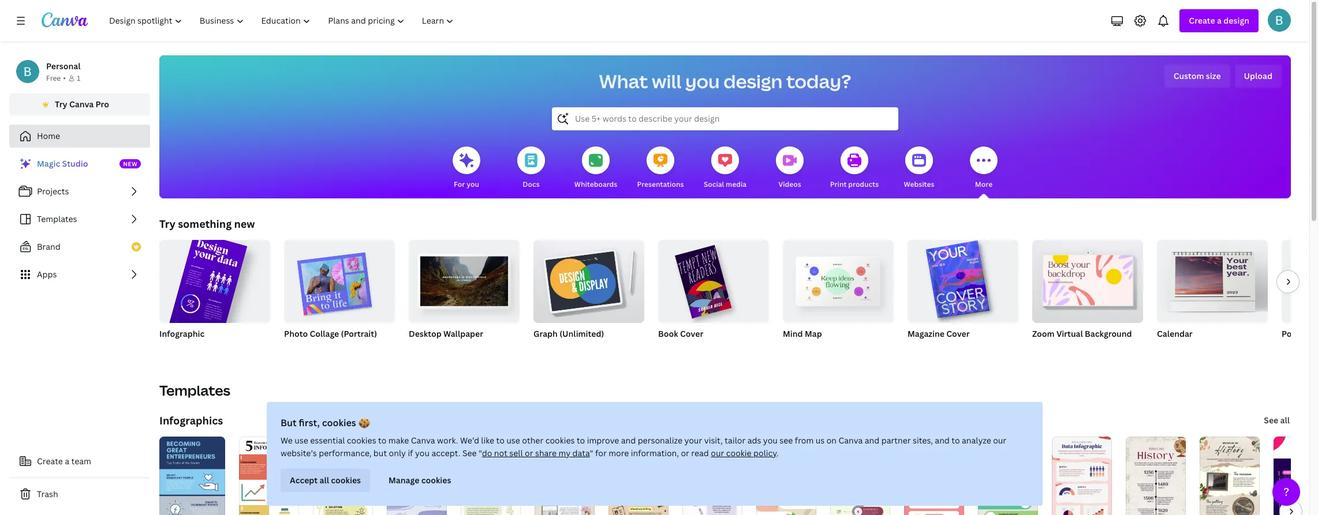 Task type: describe. For each thing, give the bounding box(es) containing it.
8.5 × 11 in button
[[908, 343, 951, 355]]

mind map group
[[783, 236, 894, 355]]

my
[[559, 448, 571, 459]]

print products
[[830, 180, 879, 189]]

something
[[178, 217, 232, 231]]

presentations button
[[637, 139, 684, 199]]

from
[[795, 435, 814, 446]]

upload button
[[1235, 65, 1282, 88]]

media
[[726, 180, 747, 189]]

more
[[609, 448, 629, 459]]

desktop wallpaper group
[[409, 236, 520, 355]]

photo collage (portrait) group
[[284, 236, 395, 355]]

3 and from the left
[[935, 435, 950, 446]]

group for infographic
[[158, 232, 270, 379]]

graph (unlimited) group
[[533, 236, 644, 355]]

try for try canva pro
[[55, 99, 67, 110]]

0 horizontal spatial design
[[724, 69, 783, 94]]

(portrait)
[[341, 329, 377, 339]]

studio
[[62, 158, 88, 169]]

cookies up essential
[[322, 417, 356, 430]]

for
[[595, 448, 607, 459]]

analyze
[[962, 435, 991, 446]]

top level navigation element
[[102, 9, 464, 32]]

1 use from the left
[[295, 435, 308, 446]]

create a design button
[[1180, 9, 1259, 32]]

poster (landscape - 24 × 18 in) group
[[1282, 240, 1318, 355]]

trash
[[37, 489, 58, 500]]

for you button
[[453, 139, 480, 199]]

new
[[234, 217, 255, 231]]

accept all cookies button
[[281, 469, 370, 492]]

website's
[[281, 448, 317, 459]]

cookies down 🍪
[[347, 435, 376, 446]]

infographics link
[[159, 414, 223, 428]]

products
[[848, 180, 879, 189]]

a for design
[[1217, 15, 1222, 26]]

group for photo collage (portrait)
[[284, 236, 395, 323]]

will
[[652, 69, 681, 94]]

more button
[[970, 139, 998, 199]]

800
[[159, 344, 173, 353]]

presentations
[[637, 180, 684, 189]]

do not sell or share my data link
[[482, 448, 590, 459]]

photo collage (portrait)
[[284, 329, 377, 339]]

brad klo image
[[1268, 9, 1291, 32]]

make
[[388, 435, 409, 446]]

what
[[599, 69, 648, 94]]

see all link
[[1263, 409, 1291, 432]]

0 horizontal spatial our
[[711, 448, 724, 459]]

group for poster (la
[[1282, 240, 1318, 323]]

information,
[[631, 448, 679, 459]]

.
[[777, 448, 779, 459]]

try canva pro button
[[9, 94, 150, 115]]

try something new
[[159, 217, 255, 231]]

create for create a design
[[1189, 15, 1215, 26]]

for you
[[454, 180, 479, 189]]

team
[[71, 456, 91, 467]]

whiteboards
[[574, 180, 617, 189]]

group for calendar
[[1157, 236, 1268, 323]]

magazine
[[908, 329, 945, 339]]

do
[[482, 448, 492, 459]]

in for poster
[[1306, 344, 1312, 353]]

improve
[[587, 435, 619, 446]]

1 or from the left
[[525, 448, 533, 459]]

essential
[[310, 435, 345, 446]]

× for magazine cover
[[919, 344, 923, 353]]

magic studio
[[37, 158, 88, 169]]

our cookie policy link
[[711, 448, 777, 459]]

you inside button
[[467, 180, 479, 189]]

group for mind map
[[783, 236, 894, 323]]

1 and from the left
[[621, 435, 636, 446]]

work.
[[437, 435, 458, 446]]

magazine cover 8.5 × 11 in
[[908, 329, 970, 353]]

if
[[408, 448, 413, 459]]

group for magazine cover
[[908, 236, 1018, 323]]

other
[[522, 435, 543, 446]]

11
[[924, 344, 932, 353]]

only
[[389, 448, 406, 459]]

24
[[1282, 344, 1290, 353]]

2000
[[180, 344, 198, 353]]

brand link
[[9, 236, 150, 259]]

background
[[1085, 329, 1132, 339]]

print products button
[[830, 139, 879, 199]]

us
[[816, 435, 825, 446]]

desktop wallpaper
[[409, 329, 483, 339]]

social media button
[[704, 139, 747, 199]]

1
[[77, 73, 80, 83]]

docs button
[[517, 139, 545, 199]]

projects
[[37, 186, 69, 197]]

zoom
[[1032, 329, 1055, 339]]

ads
[[747, 435, 761, 446]]

infographic
[[159, 329, 205, 339]]

4 to from the left
[[952, 435, 960, 446]]

today?
[[786, 69, 851, 94]]

you right will
[[685, 69, 720, 94]]

we'd
[[460, 435, 479, 446]]

poster
[[1282, 329, 1307, 339]]

you right if
[[415, 448, 430, 459]]

2 and from the left
[[865, 435, 879, 446]]

8.5
[[908, 344, 918, 353]]

create for create a team
[[37, 456, 63, 467]]

mind
[[783, 329, 803, 339]]

list containing magic studio
[[9, 152, 150, 286]]

(la
[[1309, 329, 1318, 339]]

manage cookies button
[[379, 469, 460, 492]]

all for see
[[1280, 415, 1290, 426]]



Task type: vqa. For each thing, say whether or not it's contained in the screenshot.
With to the bottom
no



Task type: locate. For each thing, give the bounding box(es) containing it.
0 horizontal spatial all
[[320, 475, 329, 486]]

0 horizontal spatial ×
[[175, 344, 178, 353]]

virtual
[[1057, 329, 1083, 339]]

0 horizontal spatial in
[[933, 344, 940, 353]]

0 vertical spatial see
[[1264, 415, 1278, 426]]

cookies inside the accept all cookies button
[[331, 475, 361, 486]]

zoom virtual background group
[[1032, 236, 1143, 355]]

0 vertical spatial design
[[1224, 15, 1249, 26]]

visit,
[[704, 435, 723, 446]]

not
[[494, 448, 507, 459]]

collage
[[310, 329, 339, 339]]

create a design
[[1189, 15, 1249, 26]]

list
[[9, 152, 150, 286]]

1 vertical spatial templates
[[159, 381, 230, 400]]

templates down projects
[[37, 214, 77, 225]]

cookies down performance,
[[331, 475, 361, 486]]

800 × 2000 px button
[[159, 343, 219, 355]]

to up "but"
[[378, 435, 386, 446]]

and
[[621, 435, 636, 446], [865, 435, 879, 446], [935, 435, 950, 446]]

book
[[658, 329, 678, 339]]

1 horizontal spatial cover
[[946, 329, 970, 339]]

create
[[1189, 15, 1215, 26], [37, 456, 63, 467]]

use up website's
[[295, 435, 308, 446]]

to up 'data'
[[577, 435, 585, 446]]

cookies inside 'manage cookies' button
[[421, 475, 451, 486]]

canva up if
[[411, 435, 435, 446]]

try for try something new
[[159, 217, 175, 231]]

you up "policy" at the right bottom of page
[[763, 435, 778, 446]]

1 horizontal spatial try
[[159, 217, 175, 231]]

1 horizontal spatial see
[[1264, 415, 1278, 426]]

mind map
[[783, 329, 822, 339]]

home link
[[9, 125, 150, 148]]

videos button
[[776, 139, 804, 199]]

you right for
[[467, 180, 479, 189]]

use up sell
[[507, 435, 520, 446]]

your
[[684, 435, 702, 446]]

0 vertical spatial try
[[55, 99, 67, 110]]

"
[[479, 448, 482, 459], [590, 448, 593, 459]]

group for book cover
[[658, 236, 769, 323]]

free
[[46, 73, 61, 83]]

on
[[827, 435, 837, 446]]

infographic group
[[158, 232, 270, 379]]

1 horizontal spatial ×
[[919, 344, 923, 353]]

share
[[535, 448, 557, 459]]

1 horizontal spatial all
[[1280, 415, 1290, 426]]

0 vertical spatial create
[[1189, 15, 1215, 26]]

0 horizontal spatial cover
[[680, 329, 703, 339]]

create up custom size
[[1189, 15, 1215, 26]]

our right analyze
[[993, 435, 1006, 446]]

a left team
[[65, 456, 69, 467]]

accept all cookies
[[290, 475, 361, 486]]

cover inside book cover group
[[680, 329, 703, 339]]

brand
[[37, 241, 61, 252]]

design up search search box
[[724, 69, 783, 94]]

2 × from the left
[[919, 344, 923, 353]]

personalize
[[638, 435, 682, 446]]

1 cover from the left
[[680, 329, 703, 339]]

print
[[830, 180, 847, 189]]

1 horizontal spatial templates
[[159, 381, 230, 400]]

in inside poster (la 24 × 18 in
[[1306, 344, 1312, 353]]

accept.
[[432, 448, 460, 459]]

1 horizontal spatial "
[[590, 448, 593, 459]]

0 vertical spatial all
[[1280, 415, 1290, 426]]

free •
[[46, 73, 66, 83]]

cookie
[[726, 448, 752, 459]]

0 vertical spatial a
[[1217, 15, 1222, 26]]

desktop
[[409, 329, 441, 339]]

photo
[[284, 329, 308, 339]]

1 horizontal spatial design
[[1224, 15, 1249, 26]]

graph
[[533, 329, 558, 339]]

book cover
[[658, 329, 703, 339]]

2 horizontal spatial ×
[[1291, 344, 1295, 353]]

you
[[685, 69, 720, 94], [467, 180, 479, 189], [763, 435, 778, 446], [415, 448, 430, 459]]

× inside infographic 800 × 2000 px
[[175, 344, 178, 353]]

what will you design today?
[[599, 69, 851, 94]]

social media
[[704, 180, 747, 189]]

personal
[[46, 61, 80, 72]]

1 vertical spatial a
[[65, 456, 69, 467]]

in right 18
[[1306, 344, 1312, 353]]

we use essential cookies to make canva work. we'd like to use other cookies to improve and personalize your visit, tailor ads you see from us on canva and partner sites, and to analyze our website's performance, but only if you accept. see "
[[281, 435, 1006, 459]]

0 horizontal spatial create
[[37, 456, 63, 467]]

sell
[[509, 448, 523, 459]]

2 or from the left
[[681, 448, 689, 459]]

docs
[[523, 180, 540, 189]]

but first, cookies 🍪 dialog
[[267, 402, 1043, 506]]

1 " from the left
[[479, 448, 482, 459]]

0 horizontal spatial try
[[55, 99, 67, 110]]

templates
[[37, 214, 77, 225], [159, 381, 230, 400]]

see
[[1264, 415, 1278, 426], [462, 448, 477, 459]]

apps link
[[9, 263, 150, 286]]

our inside we use essential cookies to make canva work. we'd like to use other cookies to improve and personalize your visit, tailor ads you see from us on canva and partner sites, and to analyze our website's performance, but only if you accept. see "
[[993, 435, 1006, 446]]

1 horizontal spatial and
[[865, 435, 879, 446]]

pro
[[96, 99, 109, 110]]

0 horizontal spatial templates
[[37, 214, 77, 225]]

cookies up my
[[545, 435, 575, 446]]

None search field
[[552, 107, 898, 130]]

× inside poster (la 24 × 18 in
[[1291, 344, 1295, 353]]

create a team button
[[9, 450, 150, 473]]

but first, cookies 🍪
[[281, 417, 370, 430]]

graph (unlimited)
[[533, 329, 604, 339]]

1 horizontal spatial use
[[507, 435, 520, 446]]

0 horizontal spatial canva
[[69, 99, 94, 110]]

social
[[704, 180, 724, 189]]

create inside "dropdown button"
[[1189, 15, 1215, 26]]

3 to from the left
[[577, 435, 585, 446]]

calendar group
[[1157, 236, 1268, 355]]

2 in from the left
[[1306, 344, 1312, 353]]

for
[[454, 180, 465, 189]]

•
[[63, 73, 66, 83]]

or left read
[[681, 448, 689, 459]]

design inside "dropdown button"
[[1224, 15, 1249, 26]]

0 horizontal spatial use
[[295, 435, 308, 446]]

create a team
[[37, 456, 91, 467]]

0 horizontal spatial "
[[479, 448, 482, 459]]

see inside we use essential cookies to make canva work. we'd like to use other cookies to improve and personalize your visit, tailor ads you see from us on canva and partner sites, and to analyze our website's performance, but only if you accept. see "
[[462, 448, 477, 459]]

or right sell
[[525, 448, 533, 459]]

2 horizontal spatial canva
[[839, 435, 863, 446]]

0 horizontal spatial or
[[525, 448, 533, 459]]

1 horizontal spatial our
[[993, 435, 1006, 446]]

2 horizontal spatial and
[[935, 435, 950, 446]]

cookies
[[322, 417, 356, 430], [347, 435, 376, 446], [545, 435, 575, 446], [331, 475, 361, 486], [421, 475, 451, 486]]

custom size
[[1174, 70, 1221, 81]]

our
[[993, 435, 1006, 446], [711, 448, 724, 459]]

in inside magazine cover 8.5 × 11 in
[[933, 344, 940, 353]]

websites button
[[904, 139, 934, 199]]

to right like
[[496, 435, 505, 446]]

0 horizontal spatial see
[[462, 448, 477, 459]]

2 " from the left
[[590, 448, 593, 459]]

and right sites,
[[935, 435, 950, 446]]

1 to from the left
[[378, 435, 386, 446]]

canva inside try canva pro button
[[69, 99, 94, 110]]

manage
[[389, 475, 419, 486]]

cookies down accept.
[[421, 475, 451, 486]]

× right 24
[[1291, 344, 1295, 353]]

" inside we use essential cookies to make canva work. we'd like to use other cookies to improve and personalize your visit, tailor ads you see from us on canva and partner sites, and to analyze our website's performance, but only if you accept. see "
[[479, 448, 482, 459]]

" down like
[[479, 448, 482, 459]]

but
[[281, 417, 297, 430]]

policy
[[753, 448, 777, 459]]

0 vertical spatial our
[[993, 435, 1006, 446]]

3 × from the left
[[1291, 344, 1295, 353]]

infographics
[[159, 414, 223, 428]]

templates link
[[9, 208, 150, 231]]

0 vertical spatial templates
[[37, 214, 77, 225]]

0 horizontal spatial and
[[621, 435, 636, 446]]

in for magazine
[[933, 344, 940, 353]]

cover inside magazine cover 8.5 × 11 in
[[946, 329, 970, 339]]

calendar
[[1157, 329, 1193, 339]]

all inside button
[[320, 475, 329, 486]]

cover for magazine cover 8.5 × 11 in
[[946, 329, 970, 339]]

Search search field
[[575, 108, 875, 130]]

× for poster (la
[[1291, 344, 1295, 353]]

18
[[1296, 344, 1304, 353]]

try canva pro
[[55, 99, 109, 110]]

× right 800
[[175, 344, 178, 353]]

create left team
[[37, 456, 63, 467]]

try inside button
[[55, 99, 67, 110]]

canva right on
[[839, 435, 863, 446]]

1 horizontal spatial or
[[681, 448, 689, 459]]

to left analyze
[[952, 435, 960, 446]]

a inside create a team button
[[65, 456, 69, 467]]

1 horizontal spatial a
[[1217, 15, 1222, 26]]

but
[[373, 448, 387, 459]]

0 horizontal spatial a
[[65, 456, 69, 467]]

× inside magazine cover 8.5 × 11 in
[[919, 344, 923, 353]]

a for team
[[65, 456, 69, 467]]

cover for book cover
[[680, 329, 703, 339]]

group for zoom virtual background
[[1032, 236, 1143, 323]]

read
[[691, 448, 709, 459]]

group for desktop wallpaper
[[409, 236, 520, 323]]

group
[[158, 232, 270, 379], [284, 236, 395, 323], [409, 236, 520, 323], [533, 236, 644, 323], [658, 236, 769, 323], [783, 236, 894, 323], [908, 236, 1018, 323], [1032, 236, 1143, 323], [1157, 236, 1268, 323], [1282, 240, 1318, 323]]

performance,
[[319, 448, 371, 459]]

try down "•"
[[55, 99, 67, 110]]

a up size
[[1217, 15, 1222, 26]]

book cover group
[[658, 236, 769, 355]]

try left something
[[159, 217, 175, 231]]

create inside button
[[37, 456, 63, 467]]

more
[[975, 180, 993, 189]]

" left for
[[590, 448, 593, 459]]

1 vertical spatial all
[[320, 475, 329, 486]]

1 horizontal spatial in
[[1306, 344, 1312, 353]]

and up do not sell or share my data " for more information, or read our cookie policy .
[[621, 435, 636, 446]]

cover right magazine
[[946, 329, 970, 339]]

2 cover from the left
[[946, 329, 970, 339]]

see
[[780, 435, 793, 446]]

and left partner
[[865, 435, 879, 446]]

templates inside "list"
[[37, 214, 77, 225]]

websites
[[904, 180, 934, 189]]

in right 11
[[933, 344, 940, 353]]

all for accept
[[320, 475, 329, 486]]

× left 11
[[919, 344, 923, 353]]

see all
[[1264, 415, 1290, 426]]

1 vertical spatial our
[[711, 448, 724, 459]]

1 vertical spatial try
[[159, 217, 175, 231]]

upload
[[1244, 70, 1273, 81]]

2 to from the left
[[496, 435, 505, 446]]

to
[[378, 435, 386, 446], [496, 435, 505, 446], [577, 435, 585, 446], [952, 435, 960, 446]]

do not sell or share my data " for more information, or read our cookie policy .
[[482, 448, 779, 459]]

templates up infographics link
[[159, 381, 230, 400]]

1 horizontal spatial create
[[1189, 15, 1215, 26]]

1 horizontal spatial canva
[[411, 435, 435, 446]]

first,
[[299, 417, 320, 430]]

1 vertical spatial create
[[37, 456, 63, 467]]

cover
[[680, 329, 703, 339], [946, 329, 970, 339]]

1 in from the left
[[933, 344, 940, 353]]

1 × from the left
[[175, 344, 178, 353]]

magazine cover group
[[908, 236, 1018, 355]]

design left brad klo image at the right top of the page
[[1224, 15, 1249, 26]]

2 use from the left
[[507, 435, 520, 446]]

1 vertical spatial design
[[724, 69, 783, 94]]

a inside create a design "dropdown button"
[[1217, 15, 1222, 26]]

cover right book
[[680, 329, 703, 339]]

1 vertical spatial see
[[462, 448, 477, 459]]

(unlimited)
[[560, 329, 604, 339]]

our down visit,
[[711, 448, 724, 459]]

canva left pro
[[69, 99, 94, 110]]

wallpaper
[[443, 329, 483, 339]]



